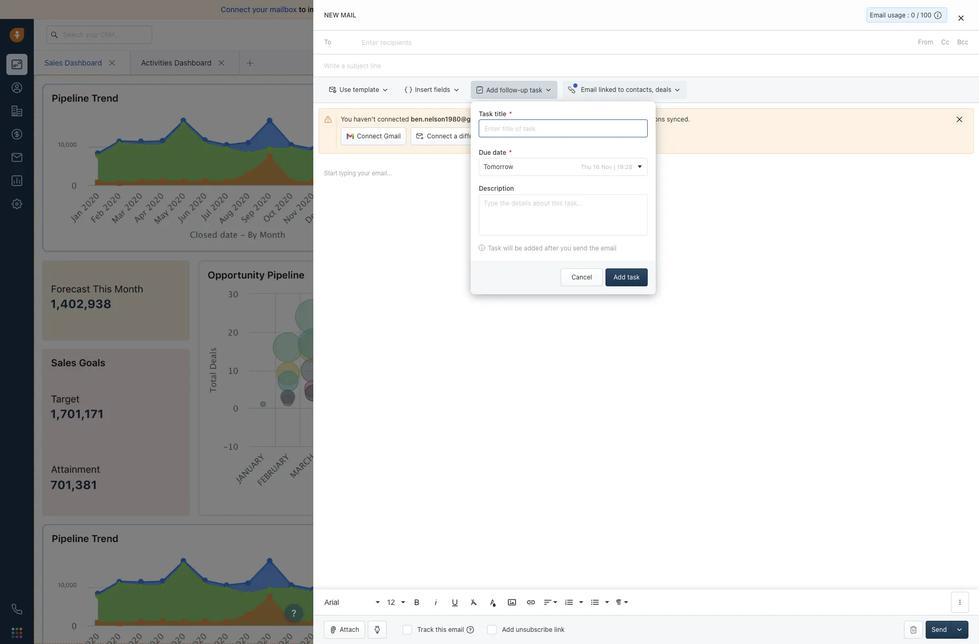 Task type: describe. For each thing, give the bounding box(es) containing it.
connect a different email
[[427, 132, 502, 140]]

tomorrow
[[484, 163, 513, 171]]

task inside dropdown button
[[530, 86, 543, 94]]

1 horizontal spatial task
[[628, 273, 640, 281]]

insert link (⌘k) image
[[527, 598, 536, 608]]

phone element
[[6, 599, 27, 620]]

:
[[908, 11, 910, 19]]

activities
[[141, 58, 172, 67]]

unsubscribe
[[516, 626, 553, 634]]

connect gmail
[[357, 132, 401, 140]]

more misc image
[[956, 598, 966, 608]]

email right send
[[601, 244, 617, 252]]

bold (⌘b) image
[[412, 598, 422, 608]]

connect for connect a different email
[[427, 132, 452, 140]]

connect a different email button
[[411, 128, 508, 146]]

this is a sample report. dismiss for real data.
[[451, 85, 589, 93]]

align image
[[544, 598, 553, 608]]

email for email linked to contacts, deals
[[581, 86, 597, 94]]

contacts,
[[626, 86, 654, 94]]

for
[[551, 85, 559, 93]]

to left crm.
[[501, 115, 507, 123]]

insert
[[415, 86, 432, 94]]

Write a subject line text field
[[314, 55, 980, 77]]

cancel button
[[561, 268, 603, 286]]

new mail
[[324, 11, 356, 19]]

this
[[436, 626, 447, 634]]

you haven't connected ben.nelson1980@gmail.com to the crm. connect it now to keep your conversations synced.
[[341, 115, 691, 123]]

add unsubscribe link
[[503, 626, 565, 634]]

connect left it
[[538, 115, 563, 123]]

connect for connect gmail
[[357, 132, 382, 140]]

add task button
[[606, 268, 648, 286]]

keep
[[593, 115, 607, 123]]

template
[[353, 86, 379, 94]]

from
[[919, 38, 934, 46]]

conversations
[[624, 115, 666, 123]]

you
[[561, 244, 571, 252]]

title
[[495, 110, 507, 118]]

sales dashboard
[[44, 58, 102, 67]]

0 vertical spatial a
[[472, 85, 476, 93]]

email usage : 0 / 100
[[871, 11, 932, 19]]

to right now
[[585, 115, 591, 123]]

gmail
[[384, 132, 401, 140]]

0 horizontal spatial the
[[509, 115, 519, 123]]

send button
[[927, 621, 953, 639]]

text color image
[[489, 598, 498, 608]]

added
[[524, 244, 543, 252]]

clear formatting image
[[470, 598, 479, 608]]

bcc
[[958, 38, 969, 46]]

explore plans
[[780, 30, 821, 38]]

a inside connect a different email 'button'
[[454, 132, 458, 140]]

email right of
[[476, 5, 495, 14]]

description
[[479, 185, 514, 193]]

Type the details about this task… text field
[[479, 194, 648, 236]]

dialog containing arial
[[314, 0, 980, 645]]

connect your mailbox link
[[221, 5, 299, 14]]

connect for connect your mailbox to improve deliverability and enable 2-way sync of email conversations.
[[221, 5, 251, 14]]

send
[[573, 244, 588, 252]]

improve
[[308, 5, 336, 14]]

underline (⌘u) image
[[451, 598, 460, 608]]

|
[[614, 164, 616, 170]]

connect gmail button
[[341, 128, 407, 146]]

paragraph format image
[[614, 598, 624, 608]]

explore plans link
[[774, 28, 827, 41]]

of
[[467, 5, 474, 14]]

add for add unsubscribe link
[[503, 626, 514, 634]]

due date
[[479, 149, 506, 157]]

16
[[593, 164, 600, 170]]

unordered list image
[[591, 598, 600, 608]]

what's new image
[[903, 31, 911, 39]]

mail
[[341, 11, 356, 19]]

nov
[[601, 164, 612, 170]]

to right mailbox on the top of the page
[[299, 5, 306, 14]]

deliverability
[[338, 5, 383, 14]]

/
[[918, 11, 920, 19]]

insert fields
[[415, 86, 450, 94]]

italic (⌘i) image
[[432, 598, 441, 608]]

email inside 'button'
[[487, 132, 502, 140]]

crm.
[[520, 115, 536, 123]]

dismiss
[[524, 85, 547, 93]]

task will be added after you send the email
[[488, 244, 617, 252]]

thu 16 nov | 19:28
[[581, 164, 633, 170]]

19:28
[[617, 164, 633, 170]]

you
[[341, 115, 352, 123]]

add follow-up task
[[486, 86, 543, 94]]

use
[[339, 86, 351, 94]]

12
[[387, 598, 395, 607]]

0 horizontal spatial your
[[252, 5, 268, 14]]

arial button
[[321, 592, 381, 613]]



Task type: locate. For each thing, give the bounding box(es) containing it.
the right title
[[509, 115, 519, 123]]

insert fields button
[[400, 81, 466, 99]]

link
[[555, 626, 565, 634]]

task title
[[479, 110, 507, 118]]

1 horizontal spatial dashboard
[[174, 58, 212, 67]]

task right the "cancel" 'button'
[[628, 273, 640, 281]]

linked
[[599, 86, 617, 94]]

task for task title
[[479, 110, 493, 118]]

Search your CRM... text field
[[47, 26, 152, 44]]

dashboard
[[65, 58, 102, 67], [174, 58, 212, 67]]

and
[[385, 5, 398, 14]]

0 vertical spatial the
[[509, 115, 519, 123]]

your inside dialog
[[609, 115, 622, 123]]

0 horizontal spatial task
[[530, 86, 543, 94]]

1 vertical spatial a
[[454, 132, 458, 140]]

phone image
[[12, 604, 22, 615]]

task left title
[[479, 110, 493, 118]]

will
[[503, 244, 513, 252]]

add left unsubscribe
[[503, 626, 514, 634]]

close image
[[959, 15, 965, 21]]

sync
[[449, 5, 465, 14]]

connect inside 'button'
[[427, 132, 452, 140]]

data.
[[573, 85, 589, 93]]

add for add task
[[614, 273, 626, 281]]

dialog
[[314, 0, 980, 645]]

email up due date
[[487, 132, 502, 140]]

email left "usage"
[[871, 11, 887, 19]]

activities dashboard
[[141, 58, 212, 67]]

0
[[912, 11, 916, 19]]

dashboard for activities dashboard
[[174, 58, 212, 67]]

insert image (⌘p) image
[[508, 598, 517, 608]]

add right the "cancel" 'button'
[[614, 273, 626, 281]]

application containing arial
[[314, 159, 980, 616]]

the
[[509, 115, 519, 123], [590, 244, 599, 252]]

100
[[921, 11, 932, 19]]

attach button
[[324, 621, 365, 639]]

connect left mailbox on the top of the page
[[221, 5, 251, 14]]

ben.nelson1980@gmail.com
[[411, 115, 499, 123]]

email left the linked
[[581, 86, 597, 94]]

sales
[[44, 58, 63, 67]]

add inside add follow-up task button
[[486, 86, 498, 94]]

email
[[476, 5, 495, 14], [487, 132, 502, 140], [601, 244, 617, 252], [449, 626, 464, 634]]

2 horizontal spatial add
[[614, 273, 626, 281]]

connect down haven't
[[357, 132, 382, 140]]

1 vertical spatial email
[[581, 86, 597, 94]]

be
[[515, 244, 522, 252]]

cancel
[[572, 273, 592, 281]]

0 vertical spatial email
[[871, 11, 887, 19]]

0 vertical spatial your
[[252, 5, 268, 14]]

date
[[493, 149, 506, 157]]

deals
[[656, 86, 672, 94]]

follow-
[[500, 86, 521, 94]]

track
[[418, 626, 434, 634]]

0 horizontal spatial a
[[454, 132, 458, 140]]

to inside button
[[618, 86, 624, 94]]

email linked to contacts, deals
[[581, 86, 672, 94]]

email linked to contacts, deals button
[[563, 81, 687, 99]]

0 horizontal spatial add
[[486, 86, 498, 94]]

add follow-up task button
[[471, 81, 558, 99]]

plans
[[805, 30, 821, 38]]

haven't
[[354, 115, 376, 123]]

1 vertical spatial your
[[609, 115, 622, 123]]

your left mailbox on the top of the page
[[252, 5, 268, 14]]

connect inside button
[[357, 132, 382, 140]]

up
[[521, 86, 528, 94]]

0 horizontal spatial dashboard
[[65, 58, 102, 67]]

12 button
[[383, 592, 407, 613]]

Task title text field
[[479, 120, 648, 138]]

fields
[[434, 86, 450, 94]]

connect your mailbox to improve deliverability and enable 2-way sync of email conversations.
[[221, 5, 548, 14]]

add follow-up task button
[[471, 81, 558, 99]]

your
[[252, 5, 268, 14], [609, 115, 622, 123]]

synced.
[[667, 115, 691, 123]]

Enter recipients text field
[[362, 34, 414, 51]]

0 vertical spatial add
[[486, 86, 498, 94]]

freshworks switcher image
[[12, 628, 22, 639]]

1 vertical spatial task
[[628, 273, 640, 281]]

a
[[472, 85, 476, 93], [454, 132, 458, 140]]

1 vertical spatial task
[[488, 244, 502, 252]]

1 horizontal spatial email
[[871, 11, 887, 19]]

usage
[[888, 11, 906, 19]]

1 horizontal spatial add
[[503, 626, 514, 634]]

add inside the add task button
[[614, 273, 626, 281]]

2-
[[425, 5, 433, 14]]

to
[[299, 5, 306, 14], [618, 86, 624, 94], [501, 115, 507, 123], [585, 115, 591, 123]]

the right send
[[590, 244, 599, 252]]

1 dashboard from the left
[[65, 58, 102, 67]]

2 vertical spatial add
[[503, 626, 514, 634]]

this
[[451, 85, 464, 93]]

new
[[324, 11, 339, 19]]

0 vertical spatial task
[[530, 86, 543, 94]]

1 vertical spatial the
[[590, 244, 599, 252]]

email
[[871, 11, 887, 19], [581, 86, 597, 94]]

conversations.
[[497, 5, 548, 14]]

dashboard right sales
[[65, 58, 102, 67]]

connect down "ben.nelson1980@gmail.com"
[[427, 132, 452, 140]]

way
[[433, 5, 447, 14]]

connected
[[378, 115, 409, 123]]

report.
[[501, 85, 521, 93]]

1 horizontal spatial a
[[472, 85, 476, 93]]

1 vertical spatial add
[[614, 273, 626, 281]]

task
[[479, 110, 493, 118], [488, 244, 502, 252]]

add task
[[614, 273, 640, 281]]

use template
[[339, 86, 379, 94]]

enable
[[400, 5, 423, 14]]

real
[[561, 85, 572, 93]]

email image
[[875, 30, 883, 39]]

application
[[314, 159, 980, 616]]

is
[[466, 85, 470, 93]]

ordered list image
[[565, 598, 574, 608]]

task for task will be added after you send the email
[[488, 244, 502, 252]]

1 horizontal spatial your
[[609, 115, 622, 123]]

attach
[[340, 626, 360, 634]]

it
[[565, 115, 569, 123]]

sample
[[478, 85, 499, 93]]

after
[[545, 244, 559, 252]]

email right this
[[449, 626, 464, 634]]

your right keep
[[609, 115, 622, 123]]

to right the linked
[[618, 86, 624, 94]]

a left different
[[454, 132, 458, 140]]

dashboard for sales dashboard
[[65, 58, 102, 67]]

0 vertical spatial task
[[479, 110, 493, 118]]

0 horizontal spatial email
[[581, 86, 597, 94]]

connect
[[221, 5, 251, 14], [538, 115, 563, 123], [357, 132, 382, 140], [427, 132, 452, 140]]

task
[[530, 86, 543, 94], [628, 273, 640, 281]]

1 horizontal spatial the
[[590, 244, 599, 252]]

email for email usage : 0 / 100
[[871, 11, 887, 19]]

to
[[324, 38, 331, 46]]

task left will
[[488, 244, 502, 252]]

a right the is
[[472, 85, 476, 93]]

add for add follow-up task
[[486, 86, 498, 94]]

email inside email linked to contacts, deals button
[[581, 86, 597, 94]]

task right up
[[530, 86, 543, 94]]

add left follow-
[[486, 86, 498, 94]]

due
[[479, 149, 491, 157]]

now
[[571, 115, 583, 123]]

different
[[459, 132, 485, 140]]

send
[[932, 626, 948, 634]]

explore
[[780, 30, 803, 38]]

dashboard right activities
[[174, 58, 212, 67]]

thu
[[581, 164, 592, 170]]

2 dashboard from the left
[[174, 58, 212, 67]]

arial
[[325, 598, 340, 607]]



Task type: vqa. For each thing, say whether or not it's contained in the screenshot.
twitter circled image to the bottom
no



